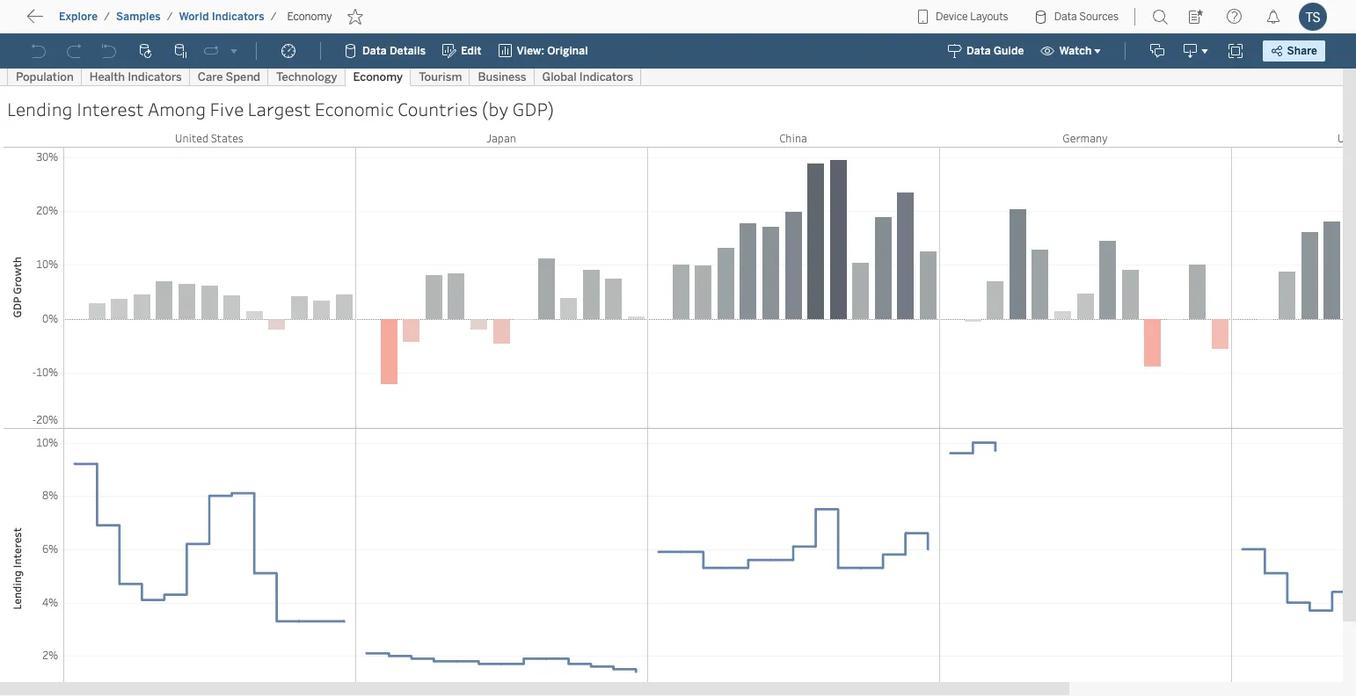 Task type: locate. For each thing, give the bounding box(es) containing it.
skip to content
[[46, 13, 151, 30]]

0 horizontal spatial /
[[104, 11, 110, 23]]

/ right to
[[104, 11, 110, 23]]

/ right indicators
[[271, 11, 277, 23]]

explore
[[59, 11, 98, 23]]

/
[[104, 11, 110, 23], [167, 11, 173, 23], [271, 11, 277, 23]]

economy
[[287, 11, 332, 23]]

samples link
[[115, 10, 162, 24]]

1 horizontal spatial /
[[167, 11, 173, 23]]

3 / from the left
[[271, 11, 277, 23]]

/ left world
[[167, 11, 173, 23]]

skip
[[46, 13, 76, 30]]

content
[[97, 13, 151, 30]]

world indicators link
[[178, 10, 265, 24]]

2 horizontal spatial /
[[271, 11, 277, 23]]



Task type: vqa. For each thing, say whether or not it's contained in the screenshot.
to
yes



Task type: describe. For each thing, give the bounding box(es) containing it.
explore link
[[58, 10, 99, 24]]

1 / from the left
[[104, 11, 110, 23]]

explore / samples / world indicators /
[[59, 11, 277, 23]]

to
[[79, 13, 93, 30]]

economy element
[[282, 11, 337, 23]]

world
[[179, 11, 209, 23]]

indicators
[[212, 11, 264, 23]]

skip to content link
[[42, 10, 179, 33]]

samples
[[116, 11, 161, 23]]

2 / from the left
[[167, 11, 173, 23]]



